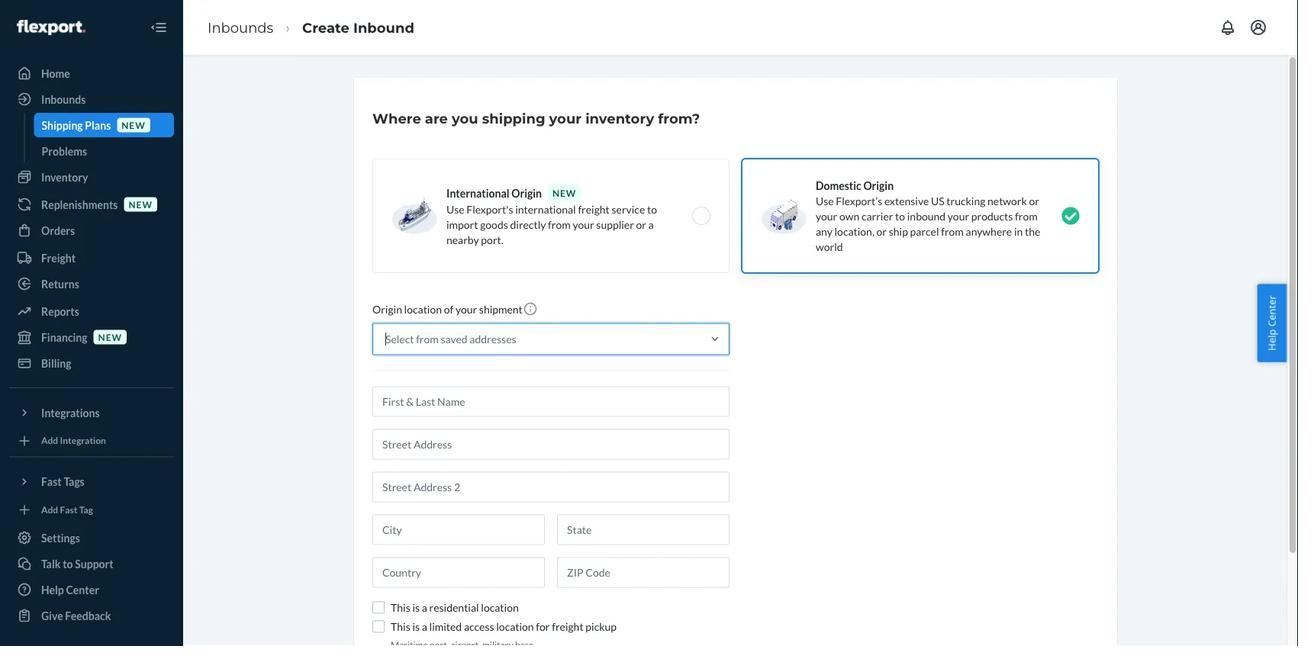 Task type: locate. For each thing, give the bounding box(es) containing it.
returns
[[41, 277, 79, 290]]

1 vertical spatial is
[[413, 621, 420, 634]]

a right "supplier"
[[649, 218, 654, 231]]

1 vertical spatial freight
[[552, 621, 584, 634]]

flexport logo image
[[17, 20, 85, 35]]

freight
[[578, 203, 610, 216], [552, 621, 584, 634]]

from inside use flexport's international freight service to import goods directly from your supplier or a nearby port.
[[548, 218, 571, 231]]

0 vertical spatial inbounds link
[[208, 19, 274, 36]]

First & Last Name text field
[[373, 387, 730, 417]]

your left "supplier"
[[573, 218, 594, 231]]

use flexport's international freight service to import goods directly from your supplier or a nearby port.
[[447, 203, 657, 246]]

origin location of your shipment
[[373, 303, 523, 316]]

add left integration
[[41, 435, 58, 446]]

new for replenishments
[[129, 199, 153, 210]]

origin up select
[[373, 303, 402, 316]]

2 add from the top
[[41, 504, 58, 515]]

integrations
[[41, 406, 100, 419]]

use inside the domestic origin use flexport's extensive us trucking network or your own carrier to inbound your products from any location, or ship parcel from anywhere in the world
[[816, 194, 834, 207]]

fast inside dropdown button
[[41, 476, 62, 489]]

service
[[612, 203, 645, 216]]

or
[[1029, 194, 1040, 207], [636, 218, 646, 231], [877, 225, 887, 238]]

ZIP Code text field
[[557, 558, 730, 588]]

2 horizontal spatial to
[[895, 210, 905, 223]]

0 horizontal spatial to
[[63, 558, 73, 571]]

1 vertical spatial fast
[[60, 504, 77, 515]]

fast tags
[[41, 476, 85, 489]]

1 vertical spatial inbounds link
[[9, 87, 174, 111]]

in
[[1014, 225, 1023, 238]]

origin for domestic
[[864, 179, 894, 192]]

center inside the help center link
[[66, 584, 99, 597]]

from down international
[[548, 218, 571, 231]]

1 is from the top
[[413, 602, 420, 614]]

origin up international
[[512, 187, 542, 200]]

select
[[385, 333, 414, 346]]

0 horizontal spatial or
[[636, 218, 646, 231]]

0 vertical spatial this
[[391, 602, 410, 614]]

a left residential
[[422, 602, 427, 614]]

0 vertical spatial freight
[[578, 203, 610, 216]]

1 horizontal spatial inbounds link
[[208, 19, 274, 36]]

a left limited on the left bottom
[[422, 621, 427, 634]]

new for international origin
[[553, 187, 577, 198]]

integration
[[60, 435, 106, 446]]

1 horizontal spatial or
[[877, 225, 887, 238]]

products
[[972, 210, 1013, 223]]

help center
[[1265, 296, 1279, 351], [41, 584, 99, 597]]

1 horizontal spatial origin
[[512, 187, 542, 200]]

use down domestic
[[816, 194, 834, 207]]

1 vertical spatial a
[[422, 602, 427, 614]]

inbounds link
[[208, 19, 274, 36], [9, 87, 174, 111]]

to right service
[[647, 203, 657, 216]]

carrier
[[862, 210, 893, 223]]

None checkbox
[[373, 621, 385, 633]]

your down trucking
[[948, 210, 969, 223]]

supplier
[[596, 218, 634, 231]]

location left for
[[496, 621, 534, 634]]

1 this from the top
[[391, 602, 410, 614]]

is left limited on the left bottom
[[413, 621, 420, 634]]

this
[[391, 602, 410, 614], [391, 621, 410, 634]]

add inside add integration link
[[41, 435, 58, 446]]

this left residential
[[391, 602, 410, 614]]

new down reports "link"
[[98, 332, 122, 343]]

is for residential
[[413, 602, 420, 614]]

home
[[41, 67, 70, 80]]

fast
[[41, 476, 62, 489], [60, 504, 77, 515]]

0 vertical spatial add
[[41, 435, 58, 446]]

use up import
[[447, 203, 465, 216]]

2 horizontal spatial origin
[[864, 179, 894, 192]]

help center button
[[1258, 284, 1287, 362]]

or down carrier
[[877, 225, 887, 238]]

to
[[647, 203, 657, 216], [895, 210, 905, 223], [63, 558, 73, 571]]

1 vertical spatial center
[[66, 584, 99, 597]]

help
[[1265, 329, 1279, 351], [41, 584, 64, 597]]

2 this from the top
[[391, 621, 410, 634]]

talk
[[41, 558, 61, 571]]

ship
[[889, 225, 908, 238]]

1 vertical spatial location
[[481, 602, 519, 614]]

1 vertical spatial inbounds
[[41, 93, 86, 106]]

freight up "supplier"
[[578, 203, 610, 216]]

new right plans
[[122, 119, 146, 130]]

to up ship
[[895, 210, 905, 223]]

None checkbox
[[373, 602, 385, 614]]

from right parcel
[[941, 225, 964, 238]]

0 horizontal spatial inbounds
[[41, 93, 86, 106]]

origin
[[864, 179, 894, 192], [512, 187, 542, 200], [373, 303, 402, 316]]

new up international
[[553, 187, 577, 198]]

this is a residential location
[[391, 602, 519, 614]]

1 add from the top
[[41, 435, 58, 446]]

use inside use flexport's international freight service to import goods directly from your supplier or a nearby port.
[[447, 203, 465, 216]]

center
[[1265, 296, 1279, 327], [66, 584, 99, 597]]

0 vertical spatial fast
[[41, 476, 62, 489]]

1 horizontal spatial help center
[[1265, 296, 1279, 351]]

talk to support button
[[9, 552, 174, 576]]

add
[[41, 435, 58, 446], [41, 504, 58, 515]]

0 horizontal spatial use
[[447, 203, 465, 216]]

the
[[1025, 225, 1041, 238]]

extensive
[[885, 194, 929, 207]]

plans
[[85, 119, 111, 132]]

Street Address 2 text field
[[373, 472, 730, 503]]

add up settings
[[41, 504, 58, 515]]

1 horizontal spatial use
[[816, 194, 834, 207]]

location left "of"
[[404, 303, 442, 316]]

City text field
[[373, 515, 545, 545]]

0 vertical spatial help center
[[1265, 296, 1279, 351]]

limited
[[429, 621, 462, 634]]

parcel
[[910, 225, 939, 238]]

origin inside the domestic origin use flexport's extensive us trucking network or your own carrier to inbound your products from any location, or ship parcel from anywhere in the world
[[864, 179, 894, 192]]

new for financing
[[98, 332, 122, 343]]

billing
[[41, 357, 71, 370]]

1 vertical spatial this
[[391, 621, 410, 634]]

to inside button
[[63, 558, 73, 571]]

1 vertical spatial help center
[[41, 584, 99, 597]]

from up the
[[1015, 210, 1038, 223]]

1 horizontal spatial inbounds
[[208, 19, 274, 36]]

Country text field
[[373, 558, 545, 588]]

or down service
[[636, 218, 646, 231]]

this is a limited access location for freight pickup
[[391, 621, 617, 634]]

flexport's
[[836, 194, 883, 207]]

freight
[[41, 252, 76, 264]]

your right shipping
[[549, 110, 582, 127]]

problems
[[42, 145, 87, 158]]

tags
[[64, 476, 85, 489]]

where
[[373, 110, 421, 127]]

create inbound link
[[302, 19, 414, 36]]

0 vertical spatial a
[[649, 218, 654, 231]]

0 vertical spatial location
[[404, 303, 442, 316]]

addresses
[[470, 333, 516, 346]]

directly
[[510, 218, 546, 231]]

location up this is a limited access location for freight pickup
[[481, 602, 519, 614]]

any
[[816, 225, 833, 238]]

0 vertical spatial help
[[1265, 329, 1279, 351]]

nearby
[[447, 233, 479, 246]]

this left limited on the left bottom
[[391, 621, 410, 634]]

fast left tags at the left
[[41, 476, 62, 489]]

close navigation image
[[150, 18, 168, 37]]

1 horizontal spatial center
[[1265, 296, 1279, 327]]

give feedback button
[[9, 604, 174, 628]]

origin up flexport's
[[864, 179, 894, 192]]

from
[[1015, 210, 1038, 223], [548, 218, 571, 231], [941, 225, 964, 238], [416, 333, 439, 346]]

or right network
[[1029, 194, 1040, 207]]

integrations button
[[9, 401, 174, 425]]

0 horizontal spatial help
[[41, 584, 64, 597]]

fast left tag
[[60, 504, 77, 515]]

1 vertical spatial add
[[41, 504, 58, 515]]

1 horizontal spatial help
[[1265, 329, 1279, 351]]

0 vertical spatial is
[[413, 602, 420, 614]]

saved
[[441, 333, 468, 346]]

1 horizontal spatial to
[[647, 203, 657, 216]]

your
[[549, 110, 582, 127], [816, 210, 838, 223], [948, 210, 969, 223], [573, 218, 594, 231], [456, 303, 477, 316]]

to right the talk
[[63, 558, 73, 571]]

access
[[464, 621, 494, 634]]

2 is from the top
[[413, 621, 420, 634]]

inventory
[[41, 171, 88, 184]]

freight right for
[[552, 621, 584, 634]]

give feedback
[[41, 610, 111, 622]]

add inside add fast tag link
[[41, 504, 58, 515]]

0 horizontal spatial center
[[66, 584, 99, 597]]

new up orders link
[[129, 199, 153, 210]]

shipping
[[482, 110, 545, 127]]

your inside use flexport's international freight service to import goods directly from your supplier or a nearby port.
[[573, 218, 594, 231]]

0 horizontal spatial inbounds link
[[9, 87, 174, 111]]

problems link
[[34, 139, 174, 163]]

add fast tag link
[[9, 500, 174, 520]]

pickup
[[586, 621, 617, 634]]

or inside use flexport's international freight service to import goods directly from your supplier or a nearby port.
[[636, 218, 646, 231]]

help center link
[[9, 578, 174, 602]]

0 horizontal spatial help center
[[41, 584, 99, 597]]

open notifications image
[[1219, 18, 1237, 37]]

is for limited
[[413, 621, 420, 634]]

orders link
[[9, 218, 174, 243]]

new
[[122, 119, 146, 130], [553, 187, 577, 198], [129, 199, 153, 210], [98, 332, 122, 343]]

2 vertical spatial a
[[422, 621, 427, 634]]

is
[[413, 602, 420, 614], [413, 621, 420, 634]]

0 vertical spatial inbounds
[[208, 19, 274, 36]]

is left residential
[[413, 602, 420, 614]]

0 vertical spatial center
[[1265, 296, 1279, 327]]

select from saved addresses
[[385, 333, 516, 346]]

inbounds
[[208, 19, 274, 36], [41, 93, 86, 106]]



Task type: vqa. For each thing, say whether or not it's contained in the screenshot.
the top 'New'
no



Task type: describe. For each thing, give the bounding box(es) containing it.
freight link
[[9, 246, 174, 270]]

help center inside the help center link
[[41, 584, 99, 597]]

you
[[452, 110, 478, 127]]

returns link
[[9, 272, 174, 296]]

international
[[447, 187, 510, 200]]

feedback
[[65, 610, 111, 622]]

us
[[931, 194, 945, 207]]

shipment
[[479, 303, 523, 316]]

to inside the domestic origin use flexport's extensive us trucking network or your own carrier to inbound your products from any location, or ship parcel from anywhere in the world
[[895, 210, 905, 223]]

own
[[840, 210, 860, 223]]

breadcrumbs navigation
[[195, 5, 427, 50]]

open account menu image
[[1250, 18, 1268, 37]]

reports link
[[9, 299, 174, 324]]

financing
[[41, 331, 87, 344]]

for
[[536, 621, 550, 634]]

give
[[41, 610, 63, 622]]

fast tags button
[[9, 470, 174, 494]]

international
[[515, 203, 576, 216]]

port.
[[481, 233, 504, 246]]

create inbound
[[302, 19, 414, 36]]

inbound
[[353, 19, 414, 36]]

your right "of"
[[456, 303, 477, 316]]

orders
[[41, 224, 75, 237]]

a for this is a limited access location for freight pickup
[[422, 621, 427, 634]]

inventory
[[586, 110, 654, 127]]

location,
[[835, 225, 875, 238]]

shipping
[[42, 119, 83, 132]]

Street Address text field
[[373, 429, 730, 460]]

inbounds inside breadcrumbs navigation
[[208, 19, 274, 36]]

where are you shipping your inventory from?
[[373, 110, 700, 127]]

network
[[988, 194, 1027, 207]]

international origin
[[447, 187, 542, 200]]

add integration link
[[9, 431, 174, 451]]

inventory link
[[9, 165, 174, 189]]

goods
[[480, 218, 508, 231]]

this for this is a limited access location for freight pickup
[[391, 621, 410, 634]]

domestic origin use flexport's extensive us trucking network or your own carrier to inbound your products from any location, or ship parcel from anywhere in the world
[[816, 179, 1041, 253]]

tag
[[79, 504, 93, 515]]

anywhere
[[966, 225, 1012, 238]]

inbound
[[907, 210, 946, 223]]

to inside use flexport's international freight service to import goods directly from your supplier or a nearby port.
[[647, 203, 657, 216]]

1 vertical spatial help
[[41, 584, 64, 597]]

billing link
[[9, 351, 174, 376]]

check circle image
[[1062, 207, 1080, 225]]

reports
[[41, 305, 79, 318]]

origin for international
[[512, 187, 542, 200]]

add fast tag
[[41, 504, 93, 515]]

of
[[444, 303, 454, 316]]

this for this is a residential location
[[391, 602, 410, 614]]

world
[[816, 240, 843, 253]]

settings
[[41, 532, 80, 545]]

a for this is a residential location
[[422, 602, 427, 614]]

home link
[[9, 61, 174, 85]]

help inside button
[[1265, 329, 1279, 351]]

freight inside use flexport's international freight service to import goods directly from your supplier or a nearby port.
[[578, 203, 610, 216]]

are
[[425, 110, 448, 127]]

0 horizontal spatial origin
[[373, 303, 402, 316]]

a inside use flexport's international freight service to import goods directly from your supplier or a nearby port.
[[649, 218, 654, 231]]

settings link
[[9, 526, 174, 550]]

2 vertical spatial location
[[496, 621, 534, 634]]

center inside help center button
[[1265, 296, 1279, 327]]

new for shipping plans
[[122, 119, 146, 130]]

trucking
[[947, 194, 986, 207]]

2 horizontal spatial or
[[1029, 194, 1040, 207]]

talk to support
[[41, 558, 113, 571]]

flexport's
[[467, 203, 513, 216]]

help center inside help center button
[[1265, 296, 1279, 351]]

residential
[[429, 602, 479, 614]]

create
[[302, 19, 350, 36]]

add integration
[[41, 435, 106, 446]]

from?
[[658, 110, 700, 127]]

shipping plans
[[42, 119, 111, 132]]

domestic
[[816, 179, 862, 192]]

your up any
[[816, 210, 838, 223]]

import
[[447, 218, 478, 231]]

from left saved
[[416, 333, 439, 346]]

replenishments
[[41, 198, 118, 211]]

add for add integration
[[41, 435, 58, 446]]

State text field
[[557, 515, 730, 545]]

support
[[75, 558, 113, 571]]

add for add fast tag
[[41, 504, 58, 515]]



